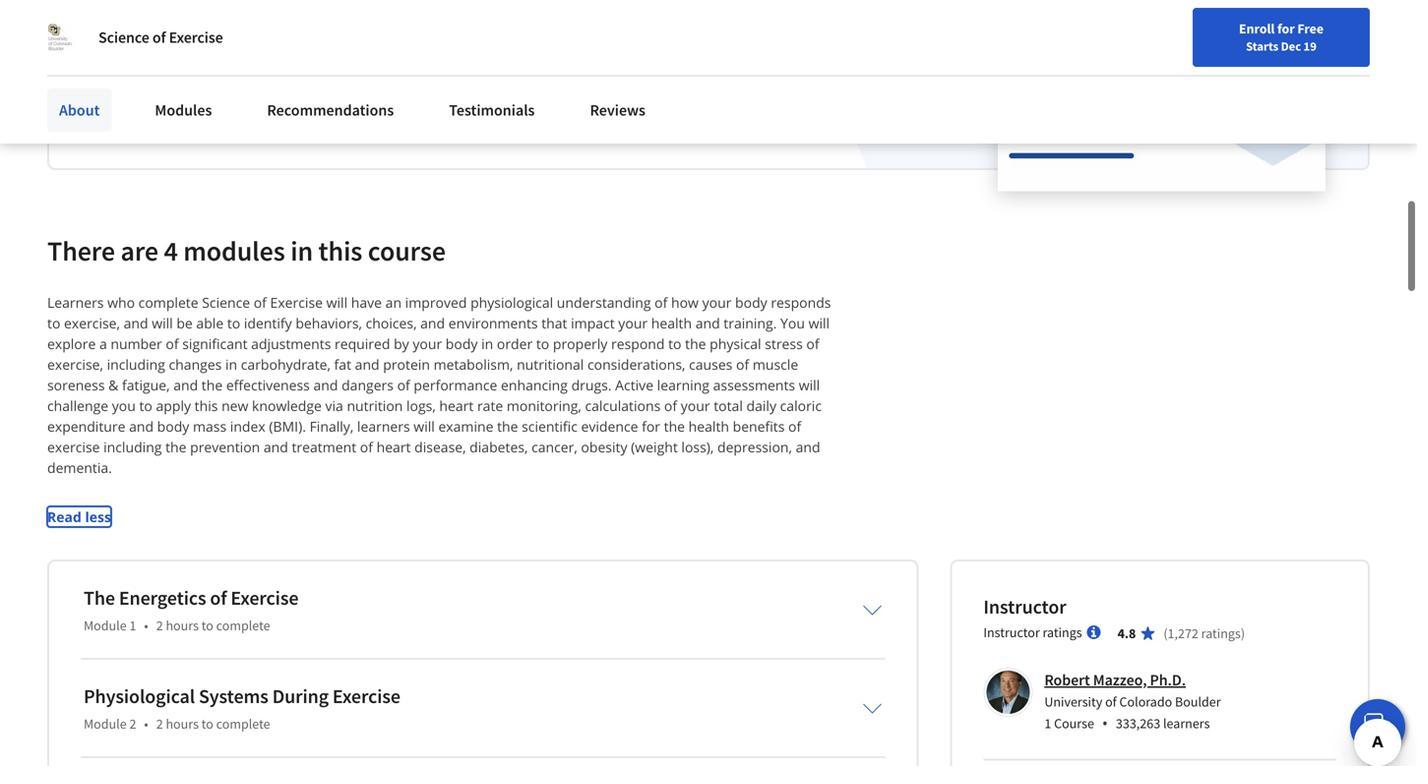 Task type: vqa. For each thing, say whether or not it's contained in the screenshot.
second Show more button from the bottom of the page
no



Task type: describe. For each thing, give the bounding box(es) containing it.
1 horizontal spatial heart
[[439, 397, 474, 416]]

understanding
[[557, 293, 651, 312]]

333,263
[[1116, 715, 1160, 733]]

to inside physiological systems during exercise module 2 • 2 hours to complete
[[201, 716, 213, 733]]

your down the learning
[[681, 397, 710, 416]]

considerations,
[[587, 355, 685, 374]]

complete for systems
[[216, 716, 270, 733]]

of inside the energetics of exercise module 1 • 2 hours to complete
[[210, 586, 227, 611]]

the up (weight
[[664, 417, 685, 436]]

caloric
[[780, 397, 822, 416]]

1 vertical spatial including
[[103, 438, 162, 457]]

ph.d.
[[1150, 671, 1186, 691]]

and down (bmi).
[[264, 438, 288, 457]]

robert
[[1044, 671, 1090, 691]]

reviews link
[[578, 89, 657, 132]]

instructor ratings
[[983, 624, 1082, 642]]

cancer,
[[531, 438, 577, 457]]

of inside robert mazzeo, ph.d. university of colorado boulder 1 course • 333,263 learners
[[1105, 694, 1117, 711]]

dementia.
[[47, 459, 112, 478]]

• inside robert mazzeo, ph.d. university of colorado boulder 1 course • 333,263 learners
[[1102, 713, 1108, 734]]

media
[[196, 111, 237, 131]]

resume,
[[367, 88, 420, 107]]

be
[[176, 314, 193, 333]]

your right by
[[413, 335, 442, 354]]

during
[[272, 685, 329, 709]]

dangers
[[342, 376, 394, 395]]

order
[[497, 335, 533, 354]]

the down apply
[[165, 438, 186, 457]]

able
[[196, 314, 224, 333]]

university of colorado boulder image
[[47, 24, 75, 51]]

explore
[[47, 335, 96, 354]]

4.8
[[1118, 625, 1136, 643]]

number
[[111, 335, 162, 354]]

(
[[1164, 625, 1168, 643]]

0 horizontal spatial ratings
[[1043, 624, 1082, 642]]

calculations
[[585, 397, 661, 416]]

expenditure
[[47, 417, 125, 436]]

finally,
[[310, 417, 354, 436]]

behaviors,
[[296, 314, 362, 333]]

1 vertical spatial health
[[689, 417, 729, 436]]

the energetics of exercise module 1 • 2 hours to complete
[[84, 586, 299, 635]]

respond
[[611, 335, 665, 354]]

enroll for free starts dec 19
[[1239, 20, 1324, 54]]

active
[[615, 376, 654, 395]]

significant
[[182, 335, 248, 354]]

chat with us image
[[1362, 712, 1394, 743]]

of right stress
[[806, 335, 819, 354]]

your up media
[[224, 88, 254, 107]]

physiological
[[470, 293, 553, 312]]

module for physiological
[[84, 716, 127, 733]]

protein
[[383, 355, 430, 374]]

how
[[671, 293, 699, 312]]

to up nutritional
[[536, 335, 549, 354]]

total
[[714, 397, 743, 416]]

improved
[[405, 293, 467, 312]]

you
[[780, 314, 805, 333]]

of right earn at the top left of page
[[152, 28, 166, 47]]

have
[[351, 293, 382, 312]]

recommendations link
[[255, 89, 406, 132]]

learners
[[47, 293, 104, 312]]

2 horizontal spatial body
[[735, 293, 767, 312]]

1 vertical spatial body
[[446, 335, 478, 354]]

earn
[[81, 35, 135, 70]]

mazzeo,
[[1093, 671, 1147, 691]]

and down changes
[[173, 376, 198, 395]]

profile,
[[317, 88, 364, 107]]

your down linkedin
[[284, 111, 314, 131]]

to down fatigue, at the left of the page
[[139, 397, 152, 416]]

( 1,272 ratings )
[[1164, 625, 1245, 643]]

energetics
[[119, 586, 206, 611]]

physiological systems during exercise module 2 • 2 hours to complete
[[84, 685, 400, 733]]

reviews
[[590, 100, 646, 120]]

2 vertical spatial body
[[157, 417, 189, 436]]

performance inside learners who complete science of exercise will have an improved physiological understanding of how your body responds to exercise, and will be able to identify behaviors, choices, and environments that impact your health and training. you will explore a number of significant adjustments required by your body in order to properly respond to the physical stress of exercise, including changes in carbohydrate, fat and protein metabolism, nutritional considerations, causes of muscle soreness & fatigue, and the effectiveness and dangers of performance enhancing drugs. active learning assessments will challenge you to apply this new knowledge via nutrition logs, heart rate monitoring, calculations of your total daily caloric expenditure and body mass index (bmi). finally, learners will examine the scientific evidence for the health benefits of exercise including the prevention and treatment of heart disease, diabetes, cancer, obesity (weight loss), depression, and dementia.
[[414, 376, 497, 395]]

physiological
[[84, 685, 195, 709]]

exercise inside the energetics of exercise module 1 • 2 hours to complete
[[231, 586, 299, 611]]

about
[[59, 100, 100, 120]]

module for the
[[84, 617, 127, 635]]

testimonials
[[449, 100, 535, 120]]

daily
[[746, 397, 776, 416]]

fat
[[334, 355, 351, 374]]

to up explore
[[47, 314, 60, 333]]

1 vertical spatial this
[[318, 234, 362, 268]]

career
[[160, 35, 234, 70]]

apply
[[156, 397, 191, 416]]

disease,
[[414, 438, 466, 457]]

who
[[107, 293, 135, 312]]

1 vertical spatial exercise,
[[47, 355, 103, 374]]

your up respond
[[618, 314, 648, 333]]

performance inside add this credential to your linkedin profile, resume, or cv share it on social media and in your performance review
[[317, 111, 402, 131]]

of left how
[[655, 293, 668, 312]]

your right how
[[702, 293, 732, 312]]

recommendations
[[267, 100, 394, 120]]

muscle
[[753, 355, 798, 374]]

and down improved
[[420, 314, 445, 333]]

university
[[1044, 694, 1102, 711]]

2 for the
[[156, 617, 163, 635]]

complete for energetics
[[216, 617, 270, 635]]

course
[[368, 234, 446, 268]]

• for physiological systems during exercise
[[144, 716, 148, 733]]

soreness
[[47, 376, 105, 395]]

and up dangers at the left of page
[[355, 355, 380, 374]]

systems
[[199, 685, 268, 709]]

will right you
[[809, 314, 830, 333]]

hours for systems
[[166, 716, 199, 733]]

read
[[47, 508, 82, 527]]

training.
[[724, 314, 777, 333]]

enhancing
[[501, 376, 568, 395]]

hours for energetics
[[166, 617, 199, 635]]

mass
[[193, 417, 226, 436]]

knowledge
[[252, 397, 322, 416]]

this inside learners who complete science of exercise will have an improved physiological understanding of how your body responds to exercise, and will be able to identify behaviors, choices, and environments that impact your health and training. you will explore a number of significant adjustments required by your body in order to properly respond to the physical stress of exercise, including changes in carbohydrate, fat and protein metabolism, nutritional considerations, causes of muscle soreness & fatigue, and the effectiveness and dangers of performance enhancing drugs. active learning assessments will challenge you to apply this new knowledge via nutrition logs, heart rate monitoring, calculations of your total daily caloric expenditure and body mass index (bmi). finally, learners will examine the scientific evidence for the health benefits of exercise including the prevention and treatment of heart disease, diabetes, cancer, obesity (weight loss), depression, and dementia.
[[195, 397, 218, 416]]

and up via
[[313, 376, 338, 395]]

coursera career certificate image
[[998, 0, 1326, 191]]

physical
[[710, 335, 761, 354]]

science of exercise
[[98, 28, 223, 47]]

the
[[84, 586, 115, 611]]

treatment
[[292, 438, 356, 457]]

course
[[1054, 715, 1094, 733]]

challenge
[[47, 397, 108, 416]]

rate
[[477, 397, 503, 416]]

0 vertical spatial a
[[140, 35, 155, 70]]

in down environments
[[481, 335, 493, 354]]

an
[[385, 293, 402, 312]]

impact
[[571, 314, 615, 333]]



Task type: locate. For each thing, give the bounding box(es) containing it.
• inside the energetics of exercise module 1 • 2 hours to complete
[[144, 617, 148, 635]]

2 instructor from the top
[[983, 624, 1040, 642]]

1 vertical spatial a
[[99, 335, 107, 354]]

the down changes
[[202, 376, 223, 395]]

hours inside physiological systems during exercise module 2 • 2 hours to complete
[[166, 716, 199, 733]]

0 vertical spatial including
[[107, 355, 165, 374]]

in inside add this credential to your linkedin profile, resume, or cv share it on social media and in your performance review
[[269, 111, 281, 131]]

on
[[134, 111, 151, 131]]

0 vertical spatial health
[[651, 314, 692, 333]]

read less
[[47, 508, 111, 527]]

there
[[47, 234, 115, 268]]

enroll
[[1239, 20, 1275, 37]]

robert mazzeo, ph.d. image
[[986, 671, 1030, 715]]

4
[[164, 234, 178, 268]]

to down systems
[[201, 716, 213, 733]]

0 horizontal spatial science
[[98, 28, 149, 47]]

learners inside learners who complete science of exercise will have an improved physiological understanding of how your body responds to exercise, and will be able to identify behaviors, choices, and environments that impact your health and training. you will explore a number of significant adjustments required by your body in order to properly respond to the physical stress of exercise, including changes in carbohydrate, fat and protein metabolism, nutritional considerations, causes of muscle soreness & fatigue, and the effectiveness and dangers of performance enhancing drugs. active learning assessments will challenge you to apply this new knowledge via nutrition logs, heart rate monitoring, calculations of your total daily caloric expenditure and body mass index (bmi). finally, learners will examine the scientific evidence for the health benefits of exercise including the prevention and treatment of heart disease, diabetes, cancer, obesity (weight loss), depression, and dementia.
[[357, 417, 410, 436]]

earn a career certificate
[[81, 35, 358, 70]]

0 vertical spatial this
[[110, 88, 134, 107]]

of down nutrition
[[360, 438, 373, 457]]

exercise inside learners who complete science of exercise will have an improved physiological understanding of how your body responds to exercise, and will be able to identify behaviors, choices, and environments that impact your health and training. you will explore a number of significant adjustments required by your body in order to properly respond to the physical stress of exercise, including changes in carbohydrate, fat and protein metabolism, nutritional considerations, causes of muscle soreness & fatigue, and the effectiveness and dangers of performance enhancing drugs. active learning assessments will challenge you to apply this new knowledge via nutrition logs, heart rate monitoring, calculations of your total daily caloric expenditure and body mass index (bmi). finally, learners will examine the scientific evidence for the health benefits of exercise including the prevention and treatment of heart disease, diabetes, cancer, obesity (weight loss), depression, and dementia.
[[270, 293, 323, 312]]

ratings
[[1043, 624, 1082, 642], [1201, 625, 1241, 643]]

1 vertical spatial module
[[84, 716, 127, 733]]

for inside learners who complete science of exercise will have an improved physiological understanding of how your body responds to exercise, and will be able to identify behaviors, choices, and environments that impact your health and training. you will explore a number of significant adjustments required by your body in order to properly respond to the physical stress of exercise, including changes in carbohydrate, fat and protein metabolism, nutritional considerations, causes of muscle soreness & fatigue, and the effectiveness and dangers of performance enhancing drugs. active learning assessments will challenge you to apply this new knowledge via nutrition logs, heart rate monitoring, calculations of your total daily caloric expenditure and body mass index (bmi). finally, learners will examine the scientific evidence for the health benefits of exercise including the prevention and treatment of heart disease, diabetes, cancer, obesity (weight loss), depression, and dementia.
[[642, 417, 660, 436]]

• right course
[[1102, 713, 1108, 734]]

less
[[85, 508, 111, 527]]

will up caloric at the bottom of the page
[[799, 376, 820, 395]]

evidence
[[581, 417, 638, 436]]

depression,
[[717, 438, 792, 457]]

1 horizontal spatial this
[[195, 397, 218, 416]]

responds
[[771, 293, 831, 312]]

starts
[[1246, 38, 1279, 54]]

there are 4 modules in this course
[[47, 234, 446, 268]]

add this credential to your linkedin profile, resume, or cv share it on social media and in your performance review
[[81, 88, 457, 131]]

including down number
[[107, 355, 165, 374]]

0 horizontal spatial a
[[99, 335, 107, 354]]

2 inside the energetics of exercise module 1 • 2 hours to complete
[[156, 617, 163, 635]]

&
[[108, 376, 118, 395]]

exercise
[[47, 438, 100, 457]]

exercise, down 'learners' on the top
[[64, 314, 120, 333]]

body up training.
[[735, 293, 767, 312]]

1 inside robert mazzeo, ph.d. university of colorado boulder 1 course • 333,263 learners
[[1044, 715, 1051, 733]]

monitoring,
[[507, 397, 581, 416]]

1 horizontal spatial body
[[446, 335, 478, 354]]

1 horizontal spatial a
[[140, 35, 155, 70]]

coursera image
[[24, 16, 149, 47]]

0 vertical spatial performance
[[317, 111, 402, 131]]

performance down metabolism,
[[414, 376, 497, 395]]

new
[[222, 397, 248, 416]]

a right explore
[[99, 335, 107, 354]]

will left be
[[152, 314, 173, 333]]

for up dec
[[1277, 20, 1295, 37]]

0 vertical spatial module
[[84, 617, 127, 635]]

1 vertical spatial science
[[202, 293, 250, 312]]

hours inside the energetics of exercise module 1 • 2 hours to complete
[[166, 617, 199, 635]]

or
[[423, 88, 437, 107]]

adjustments
[[251, 335, 331, 354]]

module inside physiological systems during exercise module 2 • 2 hours to complete
[[84, 716, 127, 733]]

about link
[[47, 89, 112, 132]]

choices,
[[366, 314, 417, 333]]

• down the energetics
[[144, 617, 148, 635]]

this up it
[[110, 88, 134, 107]]

to inside add this credential to your linkedin profile, resume, or cv share it on social media and in your performance review
[[207, 88, 221, 107]]

of down physical at the top right of the page
[[736, 355, 749, 374]]

environments
[[449, 314, 538, 333]]

1
[[129, 617, 136, 635], [1044, 715, 1051, 733]]

1 inside the energetics of exercise module 1 • 2 hours to complete
[[129, 617, 136, 635]]

0 vertical spatial hours
[[166, 617, 199, 635]]

19
[[1304, 38, 1317, 54]]

of down the learning
[[664, 397, 677, 416]]

• down physiological
[[144, 716, 148, 733]]

heart up examine
[[439, 397, 474, 416]]

1 horizontal spatial learners
[[1163, 715, 1210, 733]]

dec
[[1281, 38, 1301, 54]]

health up the loss),
[[689, 417, 729, 436]]

complete up be
[[138, 293, 198, 312]]

and down how
[[695, 314, 720, 333]]

scientific
[[522, 417, 578, 436]]

0 horizontal spatial performance
[[317, 111, 402, 131]]

this inside add this credential to your linkedin profile, resume, or cv share it on social media and in your performance review
[[110, 88, 134, 107]]

complete inside the energetics of exercise module 1 • 2 hours to complete
[[216, 617, 270, 635]]

1 vertical spatial 1
[[1044, 715, 1051, 733]]

• for the energetics of exercise
[[144, 617, 148, 635]]

module down the
[[84, 617, 127, 635]]

to right "able"
[[227, 314, 240, 333]]

1 down the energetics
[[129, 617, 136, 635]]

modules
[[155, 100, 212, 120]]

• inside physiological systems during exercise module 2 • 2 hours to complete
[[144, 716, 148, 733]]

2 hours from the top
[[166, 716, 199, 733]]

0 horizontal spatial 1
[[129, 617, 136, 635]]

hours down the energetics
[[166, 617, 199, 635]]

fatigue,
[[122, 376, 170, 395]]

boulder
[[1175, 694, 1221, 711]]

performance
[[317, 111, 402, 131], [414, 376, 497, 395]]

(bmi).
[[269, 417, 306, 436]]

including down you
[[103, 438, 162, 457]]

it
[[122, 111, 131, 131]]

including
[[107, 355, 165, 374], [103, 438, 162, 457]]

0 vertical spatial learners
[[357, 417, 410, 436]]

menu item
[[1060, 20, 1187, 84]]

and down caloric at the bottom of the page
[[796, 438, 820, 457]]

1,272
[[1168, 625, 1199, 643]]

module down physiological
[[84, 716, 127, 733]]

0 vertical spatial exercise,
[[64, 314, 120, 333]]

to down the energetics
[[201, 617, 213, 635]]

of right the energetics
[[210, 586, 227, 611]]

0 vertical spatial 1
[[129, 617, 136, 635]]

a inside learners who complete science of exercise will have an improved physiological understanding of how your body responds to exercise, and will be able to identify behaviors, choices, and environments that impact your health and training. you will explore a number of significant adjustments required by your body in order to properly respond to the physical stress of exercise, including changes in carbohydrate, fat and protein metabolism, nutritional considerations, causes of muscle soreness & fatigue, and the effectiveness and dangers of performance enhancing drugs. active learning assessments will challenge you to apply this new knowledge via nutrition logs, heart rate monitoring, calculations of your total daily caloric expenditure and body mass index (bmi). finally, learners will examine the scientific evidence for the health benefits of exercise including the prevention and treatment of heart disease, diabetes, cancer, obesity (weight loss), depression, and dementia.
[[99, 335, 107, 354]]

exercise
[[169, 28, 223, 47], [270, 293, 323, 312], [231, 586, 299, 611], [333, 685, 400, 709]]

module inside the energetics of exercise module 1 • 2 hours to complete
[[84, 617, 127, 635]]

of down protein
[[397, 376, 410, 395]]

nutrition
[[347, 397, 403, 416]]

1 vertical spatial for
[[642, 417, 660, 436]]

1 vertical spatial complete
[[216, 617, 270, 635]]

a
[[140, 35, 155, 70], [99, 335, 107, 354]]

required
[[335, 335, 390, 354]]

instructor
[[983, 595, 1066, 620], [983, 624, 1040, 642]]

of up identify
[[254, 293, 267, 312]]

0 vertical spatial body
[[735, 293, 767, 312]]

of
[[152, 28, 166, 47], [254, 293, 267, 312], [655, 293, 668, 312], [166, 335, 179, 354], [806, 335, 819, 354], [736, 355, 749, 374], [397, 376, 410, 395], [664, 397, 677, 416], [788, 417, 801, 436], [360, 438, 373, 457], [210, 586, 227, 611], [1105, 694, 1117, 711]]

instructor up instructor ratings
[[983, 595, 1066, 620]]

drugs.
[[571, 376, 612, 395]]

1 horizontal spatial 1
[[1044, 715, 1051, 733]]

ratings right 1,272
[[1201, 625, 1241, 643]]

changes
[[169, 355, 222, 374]]

1 vertical spatial hours
[[166, 716, 199, 733]]

body up metabolism,
[[446, 335, 478, 354]]

this up mass
[[195, 397, 218, 416]]

2
[[156, 617, 163, 635], [129, 716, 136, 733], [156, 716, 163, 733]]

science right the university of colorado boulder image
[[98, 28, 149, 47]]

hours down physiological
[[166, 716, 199, 733]]

of down caloric at the bottom of the page
[[788, 417, 801, 436]]

will down logs,
[[414, 417, 435, 436]]

will up 'behaviors,'
[[326, 293, 348, 312]]

for up (weight
[[642, 417, 660, 436]]

)
[[1241, 625, 1245, 643]]

0 horizontal spatial body
[[157, 417, 189, 436]]

1 horizontal spatial performance
[[414, 376, 497, 395]]

2 for physiological
[[156, 716, 163, 733]]

in down significant
[[225, 355, 237, 374]]

1 vertical spatial learners
[[1163, 715, 1210, 733]]

science inside learners who complete science of exercise will have an improved physiological understanding of how your body responds to exercise, and will be able to identify behaviors, choices, and environments that impact your health and training. you will explore a number of significant adjustments required by your body in order to properly respond to the physical stress of exercise, including changes in carbohydrate, fat and protein metabolism, nutritional considerations, causes of muscle soreness & fatigue, and the effectiveness and dangers of performance enhancing drugs. active learning assessments will challenge you to apply this new knowledge via nutrition logs, heart rate monitoring, calculations of your total daily caloric expenditure and body mass index (bmi). finally, learners will examine the scientific evidence for the health benefits of exercise including the prevention and treatment of heart disease, diabetes, cancer, obesity (weight loss), depression, and dementia.
[[202, 293, 250, 312]]

ratings up robert on the right of the page
[[1043, 624, 1082, 642]]

nutritional
[[517, 355, 584, 374]]

of down be
[[166, 335, 179, 354]]

this up have
[[318, 234, 362, 268]]

by
[[394, 335, 409, 354]]

complete inside learners who complete science of exercise will have an improved physiological understanding of how your body responds to exercise, and will be able to identify behaviors, choices, and environments that impact your health and training. you will explore a number of significant adjustments required by your body in order to properly respond to the physical stress of exercise, including changes in carbohydrate, fat and protein metabolism, nutritional considerations, causes of muscle soreness & fatigue, and the effectiveness and dangers of performance enhancing drugs. active learning assessments will challenge you to apply this new knowledge via nutrition logs, heart rate monitoring, calculations of your total daily caloric expenditure and body mass index (bmi). finally, learners will examine the scientific evidence for the health benefits of exercise including the prevention and treatment of heart disease, diabetes, cancer, obesity (weight loss), depression, and dementia.
[[138, 293, 198, 312]]

hours
[[166, 617, 199, 635], [166, 716, 199, 733]]

(weight
[[631, 438, 678, 457]]

body down apply
[[157, 417, 189, 436]]

complete inside physiological systems during exercise module 2 • 2 hours to complete
[[216, 716, 270, 733]]

robert mazzeo, ph.d. link
[[1044, 671, 1186, 691]]

and up number
[[124, 314, 148, 333]]

instructor for instructor
[[983, 595, 1066, 620]]

review
[[405, 111, 449, 131]]

1 module from the top
[[84, 617, 127, 635]]

to inside the energetics of exercise module 1 • 2 hours to complete
[[201, 617, 213, 635]]

2 vertical spatial complete
[[216, 716, 270, 733]]

and right media
[[240, 111, 266, 131]]

0 vertical spatial heart
[[439, 397, 474, 416]]

to right respond
[[668, 335, 682, 354]]

learners down boulder
[[1163, 715, 1210, 733]]

2 vertical spatial this
[[195, 397, 218, 416]]

1 left course
[[1044, 715, 1051, 733]]

0 horizontal spatial this
[[110, 88, 134, 107]]

health down how
[[651, 314, 692, 333]]

0 horizontal spatial for
[[642, 417, 660, 436]]

2 module from the top
[[84, 716, 127, 733]]

read less button
[[47, 507, 111, 528]]

learners down nutrition
[[357, 417, 410, 436]]

that
[[541, 314, 567, 333]]

0 vertical spatial for
[[1277, 20, 1295, 37]]

1 horizontal spatial science
[[202, 293, 250, 312]]

exercise inside physiological systems during exercise module 2 • 2 hours to complete
[[333, 685, 400, 709]]

0 vertical spatial science
[[98, 28, 149, 47]]

1 vertical spatial performance
[[414, 376, 497, 395]]

learning
[[657, 376, 710, 395]]

heart
[[439, 397, 474, 416], [377, 438, 411, 457]]

0 vertical spatial complete
[[138, 293, 198, 312]]

complete up systems
[[216, 617, 270, 635]]

science
[[98, 28, 149, 47], [202, 293, 250, 312]]

1 hours from the top
[[166, 617, 199, 635]]

of down robert mazzeo, ph.d. link
[[1105, 694, 1117, 711]]

instructor up robert mazzeo, ph.d. icon
[[983, 624, 1040, 642]]

in right modules
[[291, 234, 313, 268]]

logs,
[[406, 397, 436, 416]]

performance down the profile,
[[317, 111, 402, 131]]

for
[[1277, 20, 1295, 37], [642, 417, 660, 436]]

for inside enroll for free starts dec 19
[[1277, 20, 1295, 37]]

to up media
[[207, 88, 221, 107]]

1 instructor from the top
[[983, 595, 1066, 620]]

0 vertical spatial instructor
[[983, 595, 1066, 620]]

this
[[110, 88, 134, 107], [318, 234, 362, 268], [195, 397, 218, 416]]

loss),
[[681, 438, 714, 457]]

effectiveness
[[226, 376, 310, 395]]

1 horizontal spatial ratings
[[1201, 625, 1241, 643]]

certificate
[[240, 35, 358, 70]]

0 horizontal spatial heart
[[377, 438, 411, 457]]

in down linkedin
[[269, 111, 281, 131]]

you
[[112, 397, 136, 416]]

1 vertical spatial instructor
[[983, 624, 1040, 642]]

learners inside robert mazzeo, ph.d. university of colorado boulder 1 course • 333,263 learners
[[1163, 715, 1210, 733]]

science up "able"
[[202, 293, 250, 312]]

complete down systems
[[216, 716, 270, 733]]

and inside add this credential to your linkedin profile, resume, or cv share it on social media and in your performance review
[[240, 111, 266, 131]]

the up causes in the top of the page
[[685, 335, 706, 354]]

heart down nutrition
[[377, 438, 411, 457]]

the up diabetes,
[[497, 417, 518, 436]]

1 horizontal spatial for
[[1277, 20, 1295, 37]]

assessments
[[713, 376, 795, 395]]

exercise, up soreness
[[47, 355, 103, 374]]

add
[[81, 88, 107, 107]]

1 vertical spatial heart
[[377, 438, 411, 457]]

free
[[1297, 20, 1324, 37]]

credential
[[137, 88, 204, 107]]

0 horizontal spatial learners
[[357, 417, 410, 436]]

learners who complete science of exercise will have an improved physiological understanding of how your body responds to exercise, and will be able to identify behaviors, choices, and environments that impact your health and training. you will explore a number of significant adjustments required by your body in order to properly respond to the physical stress of exercise, including changes in carbohydrate, fat and protein metabolism, nutritional considerations, causes of muscle soreness & fatigue, and the effectiveness and dangers of performance enhancing drugs. active learning assessments will challenge you to apply this new knowledge via nutrition logs, heart rate monitoring, calculations of your total daily caloric expenditure and body mass index (bmi). finally, learners will examine the scientific evidence for the health benefits of exercise including the prevention and treatment of heart disease, diabetes, cancer, obesity (weight loss), depression, and dementia.
[[47, 293, 835, 478]]

instructor for instructor ratings
[[983, 624, 1040, 642]]

and down you
[[129, 417, 154, 436]]

2 horizontal spatial this
[[318, 234, 362, 268]]

a right earn at the top left of page
[[140, 35, 155, 70]]

robert mazzeo, ph.d. university of colorado boulder 1 course • 333,263 learners
[[1044, 671, 1221, 734]]



